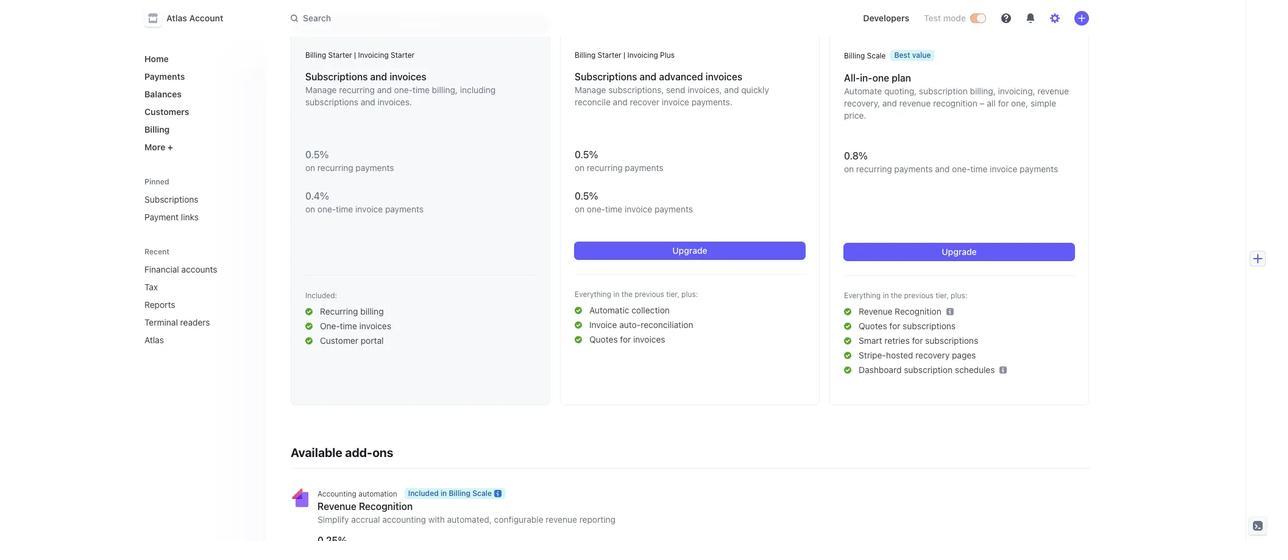 Task type: vqa. For each thing, say whether or not it's contained in the screenshot.
Manage in 'Subscriptions and advanced invoices Manage subscriptions, send invoices, and quickly reconcile and recover invoice payments.'
yes



Task type: describe. For each thing, give the bounding box(es) containing it.
quotes for quotes for invoices
[[589, 335, 618, 345]]

0 vertical spatial scale
[[867, 51, 886, 60]]

plus: for invoices
[[681, 290, 698, 299]]

financial accounts
[[144, 265, 217, 275]]

reconcile
[[575, 97, 611, 107]]

payment links link
[[140, 207, 257, 227]]

atlas account
[[166, 13, 223, 23]]

1 vertical spatial subscriptions
[[903, 321, 956, 332]]

automate
[[844, 86, 882, 96]]

quickly
[[741, 85, 769, 95]]

payments.
[[692, 97, 733, 107]]

mode
[[943, 13, 966, 23]]

billing
[[360, 307, 384, 317]]

automated,
[[447, 515, 492, 525]]

automation
[[359, 490, 397, 499]]

recurring
[[320, 307, 358, 317]]

invoice
[[589, 320, 617, 330]]

recovery
[[916, 350, 950, 361]]

| for invoices
[[354, 51, 356, 60]]

accounts
[[181, 265, 217, 275]]

dashboard
[[859, 365, 902, 375]]

quotes for invoices
[[589, 335, 665, 345]]

billing, inside all-in-one plan automate quoting, subscription billing, invoicing, revenue recovery, and revenue recognition – all for one, simple price.
[[970, 86, 996, 96]]

one- inside 0.4% on one-time invoice payments
[[318, 204, 336, 215]]

ons
[[372, 446, 393, 460]]

search
[[303, 13, 331, 23]]

all-in-one plan automate quoting, subscription billing, invoicing, revenue recovery, and revenue recognition – all for one, simple price.
[[844, 73, 1069, 121]]

with
[[428, 515, 445, 525]]

tier, for plan
[[936, 291, 949, 300]]

2 starter from the left
[[391, 51, 415, 60]]

+
[[168, 142, 173, 152]]

accounting automation
[[318, 490, 397, 499]]

billing scale
[[844, 51, 886, 60]]

the for and
[[622, 290, 633, 299]]

invoice inside "0.5% on one-time invoice payments"
[[625, 204, 652, 215]]

tax link
[[140, 277, 240, 297]]

0.4% on one-time invoice payments
[[305, 191, 424, 215]]

in for in-
[[883, 291, 889, 300]]

upgrade button for plan
[[844, 244, 1075, 261]]

subscriptions,
[[608, 85, 664, 95]]

test mode
[[924, 13, 966, 23]]

on inside 0.4% on one-time invoice payments
[[305, 204, 315, 215]]

payments inside 0.4% on one-time invoice payments
[[385, 204, 424, 215]]

everything in the previous tier, plus: for one
[[844, 291, 967, 300]]

automatic
[[589, 305, 629, 316]]

invoicing,
[[998, 86, 1035, 96]]

for up stripe-hosted recovery pages
[[912, 336, 923, 346]]

tax
[[144, 282, 158, 293]]

manage inside subscriptions and advanced invoices manage subscriptions, send invoices, and quickly reconcile and recover invoice payments.
[[575, 85, 606, 95]]

tier, for invoices
[[666, 290, 679, 299]]

0.5% for 0.5%
[[575, 149, 598, 160]]

0.5% for 0.4%
[[305, 149, 329, 160]]

balances
[[144, 89, 182, 99]]

developers link
[[858, 9, 914, 28]]

in for and
[[613, 290, 620, 299]]

for down "auto-"
[[620, 335, 631, 345]]

home link
[[140, 49, 257, 69]]

balances link
[[140, 84, 257, 104]]

starter for subscriptions and advanced invoices
[[598, 51, 621, 60]]

subscriptions and invoices manage recurring and one-time billing, including subscriptions and invoices.
[[305, 71, 496, 107]]

on inside "0.5% on one-time invoice payments"
[[575, 204, 585, 215]]

financial accounts link
[[140, 260, 240, 280]]

plan
[[892, 73, 911, 84]]

all
[[987, 98, 996, 108]]

–
[[980, 98, 985, 108]]

recent navigation links element
[[132, 242, 266, 350]]

invoice auto-reconciliation
[[589, 320, 693, 330]]

account
[[189, 13, 223, 23]]

simple
[[1031, 98, 1056, 108]]

revenue recognition
[[859, 307, 942, 317]]

recent
[[144, 247, 170, 257]]

invoices for one-
[[359, 321, 391, 332]]

customers
[[144, 107, 189, 117]]

on inside 0.8% on recurring payments and one-time invoice payments
[[844, 164, 854, 174]]

subscriptions link
[[140, 190, 257, 210]]

one- inside "0.5% on one-time invoice payments"
[[587, 204, 605, 215]]

reconciliation
[[641, 320, 693, 330]]

revenue inside revenue recognition simplify accrual accounting with automated, configurable revenue reporting
[[546, 515, 577, 525]]

previous for one
[[904, 291, 934, 300]]

time inside "0.5% on one-time invoice payments"
[[605, 204, 622, 215]]

configurable
[[494, 515, 543, 525]]

recurring billing
[[320, 307, 384, 317]]

collection
[[632, 305, 670, 316]]

atlas account button
[[144, 10, 236, 27]]

recognition for revenue recognition
[[895, 307, 942, 317]]

customers link
[[140, 102, 257, 122]]

billing starter | invoicing starter
[[305, 51, 415, 60]]

quoting,
[[884, 86, 917, 96]]

test
[[924, 13, 941, 23]]

included
[[408, 489, 439, 499]]

upgrade button for invoices
[[575, 243, 805, 260]]

recent element
[[132, 260, 266, 350]]

plan
[[428, 20, 444, 29]]

plus: for plan
[[951, 291, 967, 300]]

auto-
[[619, 320, 641, 330]]

included in billing scale
[[408, 489, 492, 499]]

recover
[[630, 97, 660, 107]]

current plan
[[397, 20, 444, 29]]

1 horizontal spatial revenue
[[899, 98, 931, 108]]

portal
[[361, 336, 384, 346]]

accrual
[[351, 515, 380, 525]]

reporting
[[579, 515, 616, 525]]

Search search field
[[283, 7, 627, 30]]

readers
[[180, 318, 210, 328]]

reports
[[144, 300, 175, 310]]

pinned
[[144, 177, 169, 187]]

terminal readers link
[[140, 313, 240, 333]]

0.8%
[[844, 151, 868, 162]]

customer
[[320, 336, 358, 346]]

for inside all-in-one plan automate quoting, subscription billing, invoicing, revenue recovery, and revenue recognition – all for one, simple price.
[[998, 98, 1009, 108]]

atlas for atlas
[[144, 335, 164, 346]]

smart
[[859, 336, 882, 346]]

quotes for quotes for subscriptions
[[859, 321, 887, 332]]

and inside all-in-one plan automate quoting, subscription billing, invoicing, revenue recovery, and revenue recognition – all for one, simple price.
[[882, 98, 897, 108]]

0.5% inside "0.5% on one-time invoice payments"
[[575, 191, 598, 202]]

settings image
[[1050, 13, 1060, 23]]



Task type: locate. For each thing, give the bounding box(es) containing it.
subscriptions and advanced invoices manage subscriptions, send invoices, and quickly reconcile and recover invoice payments.
[[575, 71, 769, 107]]

2 horizontal spatial revenue
[[1038, 86, 1069, 96]]

2 manage from the left
[[575, 85, 606, 95]]

1 horizontal spatial manage
[[575, 85, 606, 95]]

current
[[397, 20, 426, 29]]

0 horizontal spatial revenue
[[318, 502, 356, 513]]

recognition inside revenue recognition simplify accrual accounting with automated, configurable revenue reporting
[[359, 502, 413, 513]]

0 vertical spatial subscriptions
[[305, 97, 358, 107]]

billing inside billing link
[[144, 124, 170, 135]]

core navigation links element
[[140, 49, 257, 157]]

plus
[[660, 51, 675, 60]]

1 vertical spatial scale
[[473, 489, 492, 499]]

subscription up recognition
[[919, 86, 968, 96]]

manage inside the subscriptions and invoices manage recurring and one-time billing, including subscriptions and invoices.
[[305, 85, 337, 95]]

subscriptions down billing starter | invoicing starter
[[305, 97, 358, 107]]

revenue for revenue recognition simplify accrual accounting with automated, configurable revenue reporting
[[318, 502, 356, 513]]

invoice inside subscriptions and advanced invoices manage subscriptions, send invoices, and quickly reconcile and recover invoice payments.
[[662, 97, 689, 107]]

starter down the search
[[328, 51, 352, 60]]

best value
[[894, 51, 931, 60]]

billing for subscriptions and invoices
[[305, 51, 326, 60]]

upgrade for plan
[[942, 247, 977, 257]]

2 | from the left
[[624, 51, 625, 60]]

1 horizontal spatial tier,
[[936, 291, 949, 300]]

0 vertical spatial atlas
[[166, 13, 187, 23]]

invoices for quotes
[[633, 335, 665, 345]]

0 horizontal spatial atlas
[[144, 335, 164, 346]]

everything up revenue recognition
[[844, 291, 881, 300]]

one- inside 0.8% on recurring payments and one-time invoice payments
[[952, 164, 971, 174]]

tier, up collection
[[666, 290, 679, 299]]

more +
[[144, 142, 173, 152]]

0 horizontal spatial plus:
[[681, 290, 698, 299]]

recurring down 0.8%
[[856, 164, 892, 174]]

1 horizontal spatial recognition
[[895, 307, 942, 317]]

schedules
[[955, 365, 995, 375]]

subscriptions inside the subscriptions and invoices manage recurring and one-time billing, including subscriptions and invoices.
[[305, 97, 358, 107]]

2 invoicing from the left
[[627, 51, 658, 60]]

advanced
[[659, 71, 703, 82]]

Search text field
[[283, 7, 627, 30]]

| up the subscriptions and invoices manage recurring and one-time billing, including subscriptions and invoices.
[[354, 51, 356, 60]]

1 vertical spatial revenue
[[899, 98, 931, 108]]

invoicing for advanced
[[627, 51, 658, 60]]

everything for subscriptions
[[575, 290, 611, 299]]

subscription inside all-in-one plan automate quoting, subscription billing, invoicing, revenue recovery, and revenue recognition – all for one, simple price.
[[919, 86, 968, 96]]

invoices inside subscriptions and advanced invoices manage subscriptions, send invoices, and quickly reconcile and recover invoice payments.
[[706, 71, 742, 82]]

subscriptions inside subscriptions and advanced invoices manage subscriptions, send invoices, and quickly reconcile and recover invoice payments.
[[575, 71, 637, 82]]

more
[[144, 142, 165, 152]]

upgrade
[[673, 246, 707, 256], [942, 247, 977, 257]]

billing down the search
[[305, 51, 326, 60]]

0 horizontal spatial in
[[441, 489, 447, 499]]

plus: up reconciliation
[[681, 290, 698, 299]]

invoices inside the subscriptions and invoices manage recurring and one-time billing, including subscriptions and invoices.
[[390, 71, 427, 82]]

1 horizontal spatial 0.5% on recurring payments
[[575, 149, 663, 173]]

| for advanced
[[624, 51, 625, 60]]

available add-ons
[[291, 446, 393, 460]]

0.5% on recurring payments for 0.5%
[[575, 149, 663, 173]]

revenue down accounting
[[318, 502, 356, 513]]

in up automatic
[[613, 290, 620, 299]]

billing,
[[432, 85, 458, 95], [970, 86, 996, 96]]

0 vertical spatial recognition
[[895, 307, 942, 317]]

1 horizontal spatial plus:
[[951, 291, 967, 300]]

0 horizontal spatial |
[[354, 51, 356, 60]]

invoicing up the subscriptions and invoices manage recurring and one-time billing, including subscriptions and invoices.
[[358, 51, 389, 60]]

plus: up pages at the bottom
[[951, 291, 967, 300]]

time inside 0.8% on recurring payments and one-time invoice payments
[[970, 164, 988, 174]]

available
[[291, 446, 342, 460]]

0.5%
[[305, 149, 329, 160], [575, 149, 598, 160], [575, 191, 598, 202]]

atlas inside recent element
[[144, 335, 164, 346]]

previous up revenue recognition
[[904, 291, 934, 300]]

1 vertical spatial quotes
[[589, 335, 618, 345]]

invoices up "portal"
[[359, 321, 391, 332]]

2 vertical spatial subscriptions
[[925, 336, 978, 346]]

invoice inside 0.8% on recurring payments and one-time invoice payments
[[990, 164, 1017, 174]]

0 horizontal spatial manage
[[305, 85, 337, 95]]

subscription down recovery
[[904, 365, 953, 375]]

billing starter | invoicing plus
[[575, 51, 675, 60]]

1 horizontal spatial everything
[[844, 291, 881, 300]]

recurring up 0.4% at the left
[[318, 163, 353, 173]]

the up automatic collection
[[622, 290, 633, 299]]

0 vertical spatial quotes
[[859, 321, 887, 332]]

for right all
[[998, 98, 1009, 108]]

0.4%
[[305, 191, 329, 202]]

1 horizontal spatial subscriptions
[[305, 71, 368, 82]]

quotes down the invoice
[[589, 335, 618, 345]]

scale
[[867, 51, 886, 60], [473, 489, 492, 499]]

invoice inside 0.4% on one-time invoice payments
[[355, 204, 383, 215]]

payment links
[[144, 212, 199, 222]]

and inside 0.8% on recurring payments and one-time invoice payments
[[935, 164, 950, 174]]

1 horizontal spatial billing,
[[970, 86, 996, 96]]

0 horizontal spatial invoicing
[[358, 51, 389, 60]]

billing for best value
[[844, 51, 865, 60]]

subscriptions
[[305, 71, 368, 82], [575, 71, 637, 82], [144, 194, 198, 205]]

financial
[[144, 265, 179, 275]]

0 vertical spatial subscription
[[919, 86, 968, 96]]

billing up revenue recognition simplify accrual accounting with automated, configurable revenue reporting
[[449, 489, 471, 499]]

starter for subscriptions and invoices
[[328, 51, 352, 60]]

billing link
[[140, 119, 257, 140]]

atlas down terminal
[[144, 335, 164, 346]]

2 horizontal spatial subscriptions
[[575, 71, 637, 82]]

subscriptions up smart retries for subscriptions at the right of page
[[903, 321, 956, 332]]

developers
[[863, 13, 909, 23]]

recurring inside 0.8% on recurring payments and one-time invoice payments
[[856, 164, 892, 174]]

previous for advanced
[[635, 290, 664, 299]]

subscriptions for subscriptions and invoices
[[305, 71, 368, 82]]

1 starter from the left
[[328, 51, 352, 60]]

best
[[894, 51, 910, 60]]

0 horizontal spatial everything in the previous tier, plus:
[[575, 290, 698, 299]]

1 horizontal spatial the
[[891, 291, 902, 300]]

billing, left including
[[432, 85, 458, 95]]

0 horizontal spatial quotes
[[589, 335, 618, 345]]

billing, up the '–'
[[970, 86, 996, 96]]

1 horizontal spatial invoicing
[[627, 51, 658, 60]]

pinned navigation links element
[[140, 172, 259, 227]]

invoices for subscriptions
[[390, 71, 427, 82]]

1 vertical spatial revenue
[[318, 502, 356, 513]]

subscriptions inside the pinned element
[[144, 194, 198, 205]]

in up revenue recognition
[[883, 291, 889, 300]]

atlas for atlas account
[[166, 13, 187, 23]]

everything in the previous tier, plus: for advanced
[[575, 290, 698, 299]]

0 horizontal spatial billing,
[[432, 85, 458, 95]]

everything in the previous tier, plus: up revenue recognition
[[844, 291, 967, 300]]

all-
[[844, 73, 860, 84]]

stripe-
[[859, 350, 886, 361]]

1 manage from the left
[[305, 85, 337, 95]]

subscriptions down billing starter | invoicing starter
[[305, 71, 368, 82]]

revenue left reporting
[[546, 515, 577, 525]]

recognition for revenue recognition simplify accrual accounting with automated, configurable revenue reporting
[[359, 502, 413, 513]]

1 vertical spatial subscription
[[904, 365, 953, 375]]

0 horizontal spatial previous
[[635, 290, 664, 299]]

help image
[[1001, 13, 1011, 23]]

revenue up smart
[[859, 307, 893, 317]]

the for in-
[[891, 291, 902, 300]]

0 horizontal spatial 0.5% on recurring payments
[[305, 149, 394, 173]]

2 0.5% on recurring payments from the left
[[575, 149, 663, 173]]

1 horizontal spatial |
[[624, 51, 625, 60]]

stripe-hosted recovery pages
[[859, 350, 976, 361]]

atlas
[[166, 13, 187, 23], [144, 335, 164, 346]]

starter up subscriptions,
[[598, 51, 621, 60]]

2 vertical spatial revenue
[[546, 515, 577, 525]]

subscriptions for subscriptions and advanced invoices
[[575, 71, 637, 82]]

one-
[[394, 85, 413, 95], [952, 164, 971, 174], [318, 204, 336, 215], [587, 204, 605, 215]]

billing up all- on the right of the page
[[844, 51, 865, 60]]

subscriptions up reconcile
[[575, 71, 637, 82]]

0 horizontal spatial the
[[622, 290, 633, 299]]

time inside 0.4% on one-time invoice payments
[[336, 204, 353, 215]]

including
[[460, 85, 496, 95]]

1 vertical spatial atlas
[[144, 335, 164, 346]]

manage down billing starter | invoicing starter
[[305, 85, 337, 95]]

1 horizontal spatial quotes
[[859, 321, 887, 332]]

everything in the previous tier, plus: up automatic collection
[[575, 290, 698, 299]]

1 horizontal spatial upgrade button
[[844, 244, 1075, 261]]

recognition
[[933, 98, 978, 108]]

invoices.
[[378, 97, 412, 107]]

recognition up quotes for subscriptions
[[895, 307, 942, 317]]

1 horizontal spatial revenue
[[859, 307, 893, 317]]

everything up automatic
[[575, 290, 611, 299]]

2 horizontal spatial starter
[[598, 51, 621, 60]]

revenue up simple
[[1038, 86, 1069, 96]]

invoices,
[[688, 85, 722, 95]]

in right the included on the bottom left of page
[[441, 489, 447, 499]]

terminal readers
[[144, 318, 210, 328]]

everything for all-
[[844, 291, 881, 300]]

revenue down quoting,
[[899, 98, 931, 108]]

send
[[666, 85, 685, 95]]

0 horizontal spatial everything
[[575, 290, 611, 299]]

atlas link
[[140, 330, 240, 350]]

subscriptions up 'payment links'
[[144, 194, 198, 205]]

one- inside the subscriptions and invoices manage recurring and one-time billing, including subscriptions and invoices.
[[394, 85, 413, 95]]

one,
[[1011, 98, 1028, 108]]

invoices up 'invoices.'
[[390, 71, 427, 82]]

billing up the more +
[[144, 124, 170, 135]]

0.5% on recurring payments up 0.4% on one-time invoice payments
[[305, 149, 394, 173]]

revenue recognition simplify accrual accounting with automated, configurable revenue reporting
[[318, 502, 616, 525]]

1 horizontal spatial scale
[[867, 51, 886, 60]]

for
[[998, 98, 1009, 108], [890, 321, 900, 332], [620, 335, 631, 345], [912, 336, 923, 346]]

tier, up revenue recognition
[[936, 291, 949, 300]]

payments inside "0.5% on one-time invoice payments"
[[655, 204, 693, 215]]

invoices
[[390, 71, 427, 82], [706, 71, 742, 82], [359, 321, 391, 332], [633, 335, 665, 345]]

time inside the subscriptions and invoices manage recurring and one-time billing, including subscriptions and invoices.
[[413, 85, 430, 95]]

previous up collection
[[635, 290, 664, 299]]

value
[[912, 51, 931, 60]]

invoicing
[[358, 51, 389, 60], [627, 51, 658, 60]]

recurring
[[339, 85, 375, 95], [318, 163, 353, 173], [587, 163, 623, 173], [856, 164, 892, 174]]

invoices up invoices,
[[706, 71, 742, 82]]

time
[[413, 85, 430, 95], [970, 164, 988, 174], [336, 204, 353, 215], [605, 204, 622, 215], [340, 321, 357, 332]]

0 horizontal spatial scale
[[473, 489, 492, 499]]

0 horizontal spatial recognition
[[359, 502, 413, 513]]

starter down 'current'
[[391, 51, 415, 60]]

the up revenue recognition
[[891, 291, 902, 300]]

included:
[[305, 291, 337, 300]]

customer portal
[[320, 336, 384, 346]]

accounting
[[318, 490, 357, 499]]

0 vertical spatial revenue
[[1038, 86, 1069, 96]]

0 horizontal spatial subscriptions
[[144, 194, 198, 205]]

billing, inside the subscriptions and invoices manage recurring and one-time billing, including subscriptions and invoices.
[[432, 85, 458, 95]]

2 horizontal spatial in
[[883, 291, 889, 300]]

atlas left account
[[166, 13, 187, 23]]

quotes up smart
[[859, 321, 887, 332]]

upgrade for invoices
[[673, 246, 707, 256]]

billing
[[305, 51, 326, 60], [575, 51, 596, 60], [844, 51, 865, 60], [144, 124, 170, 135], [449, 489, 471, 499]]

| up subscriptions,
[[624, 51, 625, 60]]

retries
[[885, 336, 910, 346]]

1 horizontal spatial atlas
[[166, 13, 187, 23]]

quotes
[[859, 321, 887, 332], [589, 335, 618, 345]]

manage up reconcile
[[575, 85, 606, 95]]

1 horizontal spatial in
[[613, 290, 620, 299]]

0.5% on one-time invoice payments
[[575, 191, 693, 215]]

pinned element
[[140, 190, 257, 227]]

payment
[[144, 212, 179, 222]]

3 starter from the left
[[598, 51, 621, 60]]

home
[[144, 54, 169, 64]]

1 | from the left
[[354, 51, 356, 60]]

0.5% on recurring payments up "0.5% on one-time invoice payments"
[[575, 149, 663, 173]]

revenue inside revenue recognition simplify accrual accounting with automated, configurable revenue reporting
[[318, 502, 356, 513]]

recurring down billing starter | invoicing starter
[[339, 85, 375, 95]]

subscriptions inside the subscriptions and invoices manage recurring and one-time billing, including subscriptions and invoices.
[[305, 71, 368, 82]]

0 horizontal spatial upgrade button
[[575, 243, 805, 260]]

starter
[[328, 51, 352, 60], [391, 51, 415, 60], [598, 51, 621, 60]]

in
[[613, 290, 620, 299], [883, 291, 889, 300], [441, 489, 447, 499]]

billing up reconcile
[[575, 51, 596, 60]]

1 horizontal spatial starter
[[391, 51, 415, 60]]

1 vertical spatial recognition
[[359, 502, 413, 513]]

dashboard subscription schedules
[[859, 365, 995, 375]]

recurring up "0.5% on one-time invoice payments"
[[587, 163, 623, 173]]

0 horizontal spatial revenue
[[546, 515, 577, 525]]

scale up one
[[867, 51, 886, 60]]

billing for subscriptions and advanced invoices
[[575, 51, 596, 60]]

0 horizontal spatial tier,
[[666, 290, 679, 299]]

0 vertical spatial revenue
[[859, 307, 893, 317]]

|
[[354, 51, 356, 60], [624, 51, 625, 60]]

0 horizontal spatial starter
[[328, 51, 352, 60]]

invoices down invoice auto-reconciliation
[[633, 335, 665, 345]]

1 0.5% on recurring payments from the left
[[305, 149, 394, 173]]

smart retries for subscriptions
[[859, 336, 978, 346]]

subscription
[[919, 86, 968, 96], [904, 365, 953, 375]]

payments link
[[140, 66, 257, 87]]

quotes for subscriptions
[[859, 321, 956, 332]]

scale up revenue recognition simplify accrual accounting with automated, configurable revenue reporting
[[473, 489, 492, 499]]

terminal
[[144, 318, 178, 328]]

recurring inside the subscriptions and invoices manage recurring and one-time billing, including subscriptions and invoices.
[[339, 85, 375, 95]]

invoicing for invoices
[[358, 51, 389, 60]]

automatic collection
[[589, 305, 670, 316]]

0.5% on recurring payments for 0.4%
[[305, 149, 394, 173]]

atlas inside button
[[166, 13, 187, 23]]

1 horizontal spatial previous
[[904, 291, 934, 300]]

invoicing left plus
[[627, 51, 658, 60]]

and
[[370, 71, 387, 82], [640, 71, 657, 82], [377, 85, 392, 95], [724, 85, 739, 95], [361, 97, 375, 107], [613, 97, 628, 107], [882, 98, 897, 108], [935, 164, 950, 174]]

simplify
[[318, 515, 349, 525]]

links
[[181, 212, 199, 222]]

recovery,
[[844, 98, 880, 108]]

recognition down automation
[[359, 502, 413, 513]]

1 horizontal spatial everything in the previous tier, plus:
[[844, 291, 967, 300]]

0.8% on recurring payments and one-time invoice payments
[[844, 151, 1058, 174]]

subscriptions up pages at the bottom
[[925, 336, 978, 346]]

1 horizontal spatial upgrade
[[942, 247, 977, 257]]

for up the retries
[[890, 321, 900, 332]]

1 invoicing from the left
[[358, 51, 389, 60]]

revenue for revenue recognition
[[859, 307, 893, 317]]

0 horizontal spatial upgrade
[[673, 246, 707, 256]]



